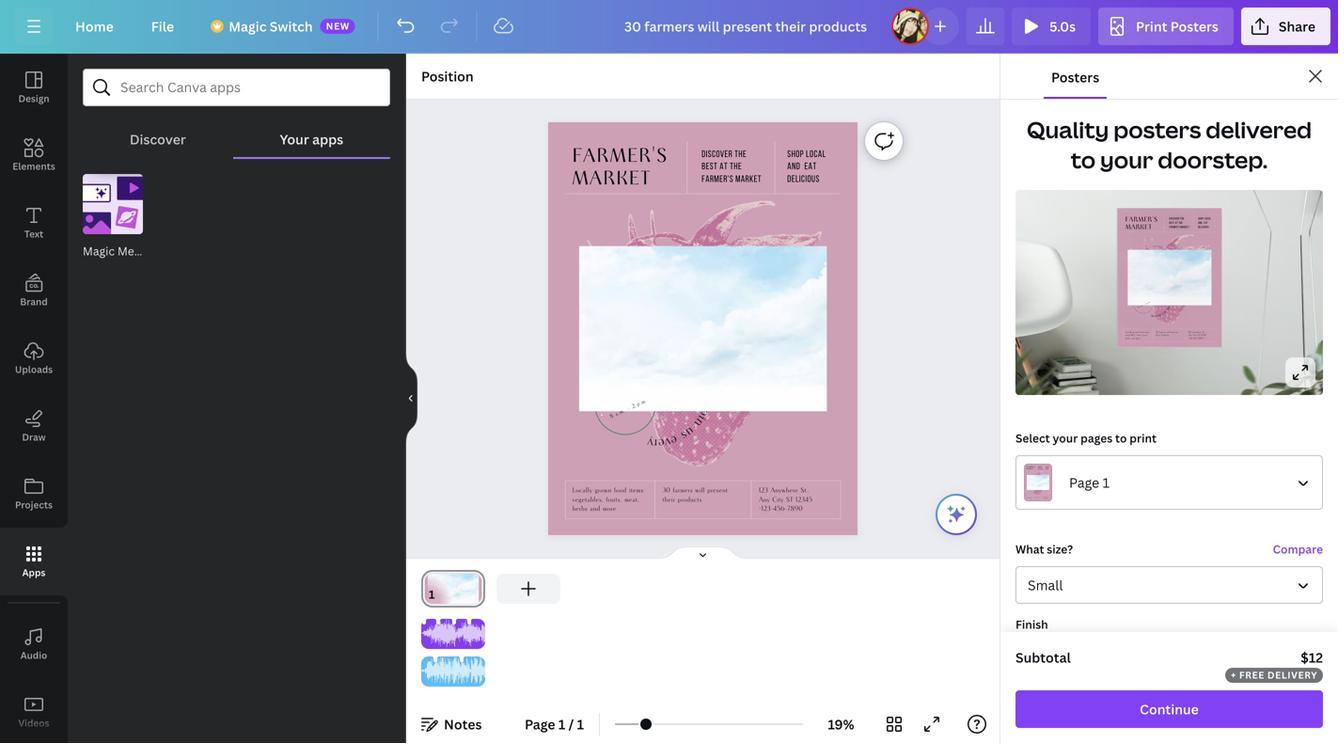 Task type: describe. For each thing, give the bounding box(es) containing it.
n
[[690, 415, 708, 431]]

videos
[[18, 717, 49, 729]]

switch
[[270, 17, 313, 35]]

what
[[1016, 541, 1044, 557]]

share
[[1279, 17, 1316, 35]]

elements button
[[0, 121, 68, 189]]

s
[[678, 427, 692, 445]]

small
[[1028, 576, 1063, 594]]

456- inside 123 anywhere st., any city st 12345 +123-456-7890
[[773, 505, 787, 513]]

+
[[1231, 669, 1237, 681]]

page 1
[[1069, 474, 1110, 491]]

position
[[421, 67, 474, 85]]

— for position
[[625, 405, 632, 413]]

to for your
[[1071, 144, 1096, 175]]

home
[[75, 17, 114, 35]]

/
[[569, 715, 574, 733]]

main menu bar
[[0, 0, 1338, 54]]

uploads
[[15, 363, 53, 376]]

food for locally-grown food items: vegetables, fruits, meat, herbs and more
[[614, 486, 627, 495]]

30 inside the locally-grown food items: vegetables, fruits, meat, herbs and more 30 farmers will present their products 123 anywhere st., any city st 12345 +123-456-7890 shop local and eat delicious
[[1156, 331, 1159, 334]]

print posters button
[[1099, 8, 1234, 45]]

at for position
[[720, 162, 728, 172]]

discover button
[[83, 106, 233, 157]]

size?
[[1047, 541, 1073, 557]]

best for position
[[702, 162, 718, 172]]

print
[[1136, 17, 1168, 35]]

+123- inside 123 anywhere st., any city st 12345 +123-456-7890
[[759, 505, 773, 513]]

delivered
[[1206, 114, 1312, 145]]

st., inside the locally-grown food items: vegetables, fruits, meat, herbs and more 30 farmers will present their products 123 anywhere st., any city st 12345 +123-456-7890 shop local and eat delicious
[[1203, 331, 1206, 334]]

trimming, end edge slider for trimming position slider associated with 2nd trimming, start edge slider from the bottom of the page
[[472, 619, 485, 649]]

discover the best at the farmer's market for posters
[[1170, 217, 1190, 229]]

12345 inside 123 anywhere st., any city st 12345 +123-456-7890
[[796, 496, 813, 504]]

123 anywhere st., any city st 12345 +123-456-7890
[[759, 486, 813, 513]]

file
[[151, 17, 174, 35]]

fruits, for locally-grown food items: vegetables, fruits, meat, herbs and more
[[606, 496, 622, 504]]

delicious inside the locally-grown food items: vegetables, fruits, meat, herbs and more 30 farmers will present their products 123 anywhere st., any city st 12345 +123-456-7890 shop local and eat delicious
[[1198, 226, 1209, 229]]

brand
[[20, 295, 48, 308]]

shop local and
[[787, 150, 826, 172]]

2 for posters
[[1146, 302, 1148, 305]]

i
[[694, 412, 711, 424]]

discover for posters
[[1170, 217, 1180, 221]]

file button
[[136, 8, 189, 45]]

city inside 123 anywhere st., any city st 12345 +123-456-7890
[[773, 496, 784, 504]]

continue
[[1140, 700, 1199, 718]]

select
[[1016, 430, 1050, 446]]

8 a.m. — 2 p.m. for position
[[609, 397, 648, 420]]

1 horizontal spatial 1
[[577, 715, 584, 733]]

text
[[24, 228, 43, 240]]

design button
[[0, 54, 68, 121]]

print
[[1130, 430, 1157, 446]]

at for posters
[[1176, 222, 1178, 225]]

locally- for locally-grown food items: vegetables, fruits, meat, herbs and more 30 farmers will present their products 123 anywhere st., any city st 12345 +123-456-7890 shop local and eat delicious
[[1126, 331, 1133, 334]]

19% button
[[811, 709, 872, 739]]

compare button
[[1273, 541, 1323, 557]]

0 vertical spatial delicious
[[787, 175, 820, 184]]

items: for locally-grown food items: vegetables, fruits, meat, herbs and more
[[629, 486, 646, 495]]

8 for posters
[[1138, 306, 1140, 309]]

page 1 / 1
[[525, 715, 584, 733]]

7890 inside the locally-grown food items: vegetables, fruits, meat, herbs and more 30 farmers will present their products 123 anywhere st., any city st 12345 +123-456-7890 shop local and eat delicious
[[1198, 337, 1204, 340]]

what size?
[[1016, 541, 1073, 557]]

posters
[[1114, 114, 1202, 145]]

meat, for locally-grown food items: vegetables, fruits, meat, herbs and more
[[625, 496, 640, 504]]

text button
[[0, 189, 68, 257]]

magic media
[[83, 243, 151, 259]]

locally- for locally-grown food items: vegetables, fruits, meat, herbs and more
[[572, 486, 595, 495]]

design
[[18, 92, 49, 105]]

local inside the locally-grown food items: vegetables, fruits, meat, herbs and more 30 farmers will present their products 123 anywhere st., any city st 12345 +123-456-7890 shop local and eat delicious
[[1205, 217, 1212, 221]]

draw
[[22, 431, 46, 443]]

5.0s button
[[1012, 8, 1091, 45]]

Search Canva apps search field
[[120, 70, 353, 105]]

select your pages to print
[[1016, 430, 1157, 446]]

your apps button
[[233, 106, 390, 157]]

projects button
[[0, 460, 68, 528]]

any inside the locally-grown food items: vegetables, fruits, meat, herbs and more 30 farmers will present their products 123 anywhere st., any city st 12345 +123-456-7890 shop local and eat delicious
[[1189, 334, 1193, 337]]

notes
[[444, 715, 482, 733]]

side panel tab list
[[0, 54, 68, 743]]

meat, for locally-grown food items: vegetables, fruits, meat, herbs and more 30 farmers will present their products 123 anywhere st., any city st 12345 +123-456-7890 shop local and eat delicious
[[1143, 334, 1149, 337]]

apps
[[22, 566, 45, 579]]

their inside the locally-grown food items: vegetables, fruits, meat, herbs and more 30 farmers will present their products 123 anywhere st., any city st 12345 +123-456-7890 shop local and eat delicious
[[1156, 334, 1161, 337]]

7890 inside 123 anywhere st., any city st 12345 +123-456-7890
[[787, 505, 803, 513]]

elements
[[12, 160, 55, 173]]

o i
[[694, 406, 715, 424]]

pages
[[1081, 430, 1113, 446]]

audio button
[[0, 610, 68, 678]]

st inside the locally-grown food items: vegetables, fruits, meat, herbs and more 30 farmers will present their products 123 anywhere st., any city st 12345 +123-456-7890 shop local and eat delicious
[[1198, 334, 1200, 337]]

apps button
[[0, 528, 68, 595]]

products inside 30 farmers will present their products
[[678, 496, 702, 504]]

quality
[[1027, 114, 1109, 145]]

brand button
[[0, 257, 68, 325]]

uploads button
[[0, 325, 68, 392]]

5.0s
[[1050, 17, 1076, 35]]

5.0s image
[[421, 574, 485, 604]]

print posters
[[1136, 17, 1219, 35]]

page for page 1 / 1
[[525, 715, 555, 733]]

456- inside the locally-grown food items: vegetables, fruits, meat, herbs and more 30 farmers will present their products 123 anywhere st., any city st 12345 +123-456-7890 shop local and eat delicious
[[1194, 337, 1198, 340]]

Page title text field
[[443, 585, 450, 604]]

draw button
[[0, 392, 68, 460]]

locally-grown food items: vegetables, fruits, meat, herbs and more
[[572, 486, 646, 513]]

page 1 button
[[1016, 455, 1323, 510]]

0 horizontal spatial e
[[658, 434, 665, 452]]

any inside 123 anywhere st., any city st 12345 +123-456-7890
[[759, 496, 770, 504]]

eat inside eat delicious
[[805, 162, 817, 172]]

continue button
[[1016, 690, 1323, 728]]

grown for locally-grown food items: vegetables, fruits, meat, herbs and more 30 farmers will present their products 123 anywhere st., any city st 12345 +123-456-7890 shop local and eat delicious
[[1133, 331, 1139, 334]]

delivery
[[1268, 669, 1318, 681]]

home link
[[60, 8, 129, 45]]

fruits, for locally-grown food items: vegetables, fruits, meat, herbs and more 30 farmers will present their products 123 anywhere st., any city st 12345 +123-456-7890 shop local and eat delicious
[[1137, 334, 1143, 337]]

present inside 30 farmers will present their products
[[707, 486, 728, 495]]

finish
[[1016, 616, 1049, 632]]

30 inside 30 farmers will present their products
[[663, 486, 671, 495]]

What size? button
[[1016, 566, 1323, 604]]

shop inside shop local and
[[787, 150, 804, 159]]

magic for magic media
[[83, 243, 115, 259]]



Task type: vqa. For each thing, say whether or not it's contained in the screenshot.
bottom Any
yes



Task type: locate. For each thing, give the bounding box(es) containing it.
0 horizontal spatial grown
[[595, 486, 612, 495]]

audio
[[20, 649, 47, 662]]

doorstep.
[[1158, 144, 1268, 175]]

30 farmers will present their products
[[663, 486, 728, 504]]

new
[[326, 20, 350, 32]]

1 vertical spatial posters
[[1052, 68, 1100, 86]]

products inside the locally-grown food items: vegetables, fruits, meat, herbs and more 30 farmers will present their products 123 anywhere st., any city st 12345 +123-456-7890 shop local and eat delicious
[[1161, 334, 1170, 337]]

farmers
[[1160, 331, 1167, 334], [673, 486, 693, 495]]

trimming, end edge slider
[[472, 619, 485, 649], [472, 657, 485, 687]]

a.m. for posters
[[1140, 304, 1144, 308]]

wednesday for posters
[[1137, 298, 1150, 306]]

1 vertical spatial farmers
[[673, 486, 693, 495]]

1 horizontal spatial vegetables,
[[1126, 334, 1136, 337]]

vegetables, inside locally-grown food items: vegetables, fruits, meat, herbs and more
[[572, 496, 604, 504]]

more
[[1136, 337, 1141, 340], [603, 505, 616, 513]]

0 horizontal spatial local
[[806, 150, 826, 159]]

1 horizontal spatial best
[[1170, 222, 1175, 225]]

0 horizontal spatial +123-
[[759, 505, 773, 513]]

1 horizontal spatial 8 a.m. — 2 p.m.
[[1138, 301, 1151, 309]]

0 vertical spatial discover the best at the farmer's market
[[702, 150, 762, 184]]

1 vertical spatial vegetables,
[[572, 496, 604, 504]]

2 trimming, start edge slider from the top
[[421, 657, 435, 687]]

vegetables, for locally-grown food items: vegetables, fruits, meat, herbs and more
[[572, 496, 604, 504]]

magic left media
[[83, 243, 115, 259]]

1 vertical spatial trimming, end edge slider
[[472, 657, 485, 687]]

fruits,
[[1137, 334, 1143, 337], [606, 496, 622, 504]]

trimming, end edge slider down the 5.0s image
[[472, 619, 485, 649]]

your left pages
[[1053, 430, 1078, 446]]

hide pages image
[[658, 546, 748, 561]]

19%
[[828, 715, 855, 733]]

0 vertical spatial magic
[[229, 17, 267, 35]]

food
[[1140, 331, 1144, 334], [614, 486, 627, 495]]

12345
[[1201, 334, 1207, 337], [796, 496, 813, 504]]

farmers inside 30 farmers will present their products
[[673, 486, 693, 495]]

0 vertical spatial farmers
[[1160, 331, 1167, 334]]

0 vertical spatial 12345
[[1201, 334, 1207, 337]]

grown inside locally-grown food items: vegetables, fruits, meat, herbs and more
[[595, 486, 612, 495]]

shop down doorstep.
[[1198, 217, 1204, 221]]

y
[[646, 434, 654, 452]]

delicious down doorstep.
[[1198, 226, 1209, 229]]

0 horizontal spatial posters
[[1052, 68, 1100, 86]]

subtotal
[[1016, 649, 1071, 666]]

1 vertical spatial locally-
[[572, 486, 595, 495]]

anywhere inside 123 anywhere st., any city st 12345 +123-456-7890
[[771, 486, 798, 495]]

1 vertical spatial local
[[1205, 217, 1212, 221]]

1 horizontal spatial will
[[1167, 331, 1171, 334]]

anywhere inside the locally-grown food items: vegetables, fruits, meat, herbs and more 30 farmers will present their products 123 anywhere st., any city st 12345 +123-456-7890 shop local and eat delicious
[[1193, 331, 1202, 334]]

0 horizontal spatial vegetables,
[[572, 496, 604, 504]]

delicious down shop local and
[[787, 175, 820, 184]]

grown for locally-grown food items: vegetables, fruits, meat, herbs and more
[[595, 486, 612, 495]]

at left eat delicious
[[720, 162, 728, 172]]

0 vertical spatial items:
[[1145, 331, 1151, 334]]

v
[[663, 433, 672, 452]]

1 trimming, start edge slider from the top
[[421, 619, 435, 649]]

at down doorstep.
[[1176, 222, 1178, 225]]

more for locally-grown food items: vegetables, fruits, meat, herbs and more 30 farmers will present their products 123 anywhere st., any city st 12345 +123-456-7890 shop local and eat delicious
[[1136, 337, 1141, 340]]

herbs inside the locally-grown food items: vegetables, fruits, meat, herbs and more 30 farmers will present their products 123 anywhere st., any city st 12345 +123-456-7890 shop local and eat delicious
[[1126, 337, 1131, 340]]

delicious
[[787, 175, 820, 184], [1198, 226, 1209, 229]]

1 horizontal spatial your
[[1101, 144, 1154, 175]]

and inside locally-grown food items: vegetables, fruits, meat, herbs and more
[[590, 505, 600, 513]]

eat
[[805, 162, 817, 172], [1204, 222, 1208, 225]]

notes button
[[414, 709, 490, 739]]

trimming, end edge slider up notes
[[472, 657, 485, 687]]

items: inside the locally-grown food items: vegetables, fruits, meat, herbs and more 30 farmers will present their products 123 anywhere st., any city st 12345 +123-456-7890 shop local and eat delicious
[[1145, 331, 1151, 334]]

0 horizontal spatial page
[[525, 715, 555, 733]]

2 for position
[[631, 402, 637, 410]]

page
[[1069, 474, 1100, 491], [525, 715, 555, 733]]

0 horizontal spatial delicious
[[787, 175, 820, 184]]

to left posters
[[1071, 144, 1096, 175]]

a.m. for position
[[614, 407, 626, 418]]

media
[[118, 243, 151, 259]]

0 vertical spatial 8
[[1138, 306, 1140, 309]]

page for page 1
[[1069, 474, 1100, 491]]

discover
[[130, 130, 186, 148], [702, 150, 733, 159], [1170, 217, 1180, 221]]

st., inside 123 anywhere st., any city st 12345 +123-456-7890
[[801, 486, 810, 495]]

1 trimming, end edge slider from the top
[[472, 619, 485, 649]]

herbs inside locally-grown food items: vegetables, fruits, meat, herbs and more
[[572, 505, 588, 513]]

o
[[696, 406, 715, 420]]

discover the best at the farmer's market left eat delicious
[[702, 150, 762, 184]]

locally- inside the locally-grown food items: vegetables, fruits, meat, herbs and more 30 farmers will present their products 123 anywhere st., any city st 12345 +123-456-7890 shop local and eat delicious
[[1126, 331, 1133, 334]]

+123-
[[1189, 337, 1194, 340], [759, 505, 773, 513]]

8 a.m. — 2 p.m. for posters
[[1138, 301, 1151, 309]]

farmers inside the locally-grown food items: vegetables, fruits, meat, herbs and more 30 farmers will present their products 123 anywhere st., any city st 12345 +123-456-7890 shop local and eat delicious
[[1160, 331, 1167, 334]]

0 vertical spatial fruits,
[[1137, 334, 1143, 337]]

present inside the locally-grown food items: vegetables, fruits, meat, herbs and more 30 farmers will present their products 123 anywhere st., any city st 12345 +123-456-7890 shop local and eat delicious
[[1171, 331, 1178, 334]]

local down doorstep.
[[1205, 217, 1212, 221]]

1 vertical spatial anywhere
[[771, 486, 798, 495]]

to left print
[[1116, 430, 1127, 446]]

magic left switch
[[229, 17, 267, 35]]

+ free delivery
[[1231, 669, 1318, 681]]

8 a.m. — 2 p.m.
[[1138, 301, 1151, 309], [609, 397, 648, 420]]

trimming position slider down page title text box
[[421, 619, 485, 649]]

0 vertical spatial 7890
[[1198, 337, 1204, 340]]

0 horizontal spatial magic
[[83, 243, 115, 259]]

e left u
[[668, 431, 680, 450]]

0 vertical spatial st.,
[[1203, 331, 1206, 334]]

discover the best at the farmer's market down doorstep.
[[1170, 217, 1190, 229]]

p.m. for posters
[[1147, 301, 1151, 304]]

present
[[1171, 331, 1178, 334], [707, 486, 728, 495]]

trimming, start edge slider
[[421, 619, 435, 649], [421, 657, 435, 687]]

position button
[[414, 61, 481, 91]]

and inside shop local and
[[787, 162, 801, 172]]

a.m.
[[1140, 304, 1144, 308], [614, 407, 626, 418]]

magic switch
[[229, 17, 313, 35]]

8
[[1138, 306, 1140, 309], [609, 412, 615, 420]]

1 vertical spatial products
[[678, 496, 702, 504]]

1 horizontal spatial 8
[[1138, 306, 1140, 309]]

more for locally-grown food items: vegetables, fruits, meat, herbs and more
[[603, 505, 616, 513]]

1 vertical spatial trimming, start edge slider
[[421, 657, 435, 687]]

posters down 5.0s
[[1052, 68, 1100, 86]]

posters
[[1171, 17, 1219, 35], [1052, 68, 1100, 86]]

best
[[702, 162, 718, 172], [1170, 222, 1175, 225]]

0 vertical spatial p.m.
[[1147, 301, 1151, 304]]

best left eat delicious
[[702, 162, 718, 172]]

1 horizontal spatial 123
[[1189, 331, 1192, 334]]

1 horizontal spatial at
[[1176, 222, 1178, 225]]

0 vertical spatial 2
[[1146, 302, 1148, 305]]

will inside the locally-grown food items: vegetables, fruits, meat, herbs and more 30 farmers will present their products 123 anywhere st., any city st 12345 +123-456-7890 shop local and eat delicious
[[1167, 331, 1171, 334]]

more inside the locally-grown food items: vegetables, fruits, meat, herbs and more 30 farmers will present their products 123 anywhere st., any city st 12345 +123-456-7890 shop local and eat delicious
[[1136, 337, 1141, 340]]

market
[[572, 167, 652, 191], [736, 175, 762, 184], [1126, 223, 1153, 231], [1181, 226, 1190, 229]]

2 vertical spatial discover
[[1170, 217, 1180, 221]]

videos button
[[0, 678, 68, 743]]

0 horizontal spatial p.m.
[[636, 397, 648, 408]]

st
[[1198, 334, 1200, 337], [786, 496, 793, 504]]

1 horizontal spatial delicious
[[1198, 226, 1209, 229]]

+123- inside the locally-grown food items: vegetables, fruits, meat, herbs and more 30 farmers will present their products 123 anywhere st., any city st 12345 +123-456-7890 shop local and eat delicious
[[1189, 337, 1194, 340]]

1 horizontal spatial posters
[[1171, 17, 1219, 35]]

projects
[[15, 499, 53, 511]]

0 horizontal spatial herbs
[[572, 505, 588, 513]]

vegetables, for locally-grown food items: vegetables, fruits, meat, herbs and more 30 farmers will present their products 123 anywhere st., any city st 12345 +123-456-7890 shop local and eat delicious
[[1126, 334, 1136, 337]]

0 horizontal spatial any
[[759, 496, 770, 504]]

will
[[1167, 331, 1171, 334], [695, 486, 705, 495]]

farmer's market for position
[[572, 145, 668, 191]]

trimming position slider
[[421, 619, 485, 649], [421, 657, 485, 687]]

your
[[280, 130, 309, 148]]

0 vertical spatial grown
[[1133, 331, 1139, 334]]

1 left /
[[559, 715, 566, 733]]

free
[[1240, 669, 1265, 681]]

shop inside the locally-grown food items: vegetables, fruits, meat, herbs and more 30 farmers will present their products 123 anywhere st., any city st 12345 +123-456-7890 shop local and eat delicious
[[1198, 217, 1204, 221]]

items: for locally-grown food items: vegetables, fruits, meat, herbs and more 30 farmers will present their products 123 anywhere st., any city st 12345 +123-456-7890 shop local and eat delicious
[[1145, 331, 1151, 334]]

discover for position
[[702, 150, 733, 159]]

0 horizontal spatial products
[[678, 496, 702, 504]]

anywhere
[[1193, 331, 1202, 334], [771, 486, 798, 495]]

1 vertical spatial your
[[1053, 430, 1078, 446]]

1 vertical spatial grown
[[595, 486, 612, 495]]

0 vertical spatial wednesday
[[1137, 298, 1150, 306]]

1 vertical spatial st.,
[[801, 486, 810, 495]]

their inside 30 farmers will present their products
[[663, 496, 675, 504]]

1 vertical spatial food
[[614, 486, 627, 495]]

u
[[682, 423, 699, 441]]

local inside shop local and
[[806, 150, 826, 159]]

e right y
[[658, 434, 665, 452]]

your left doorstep.
[[1101, 144, 1154, 175]]

7890
[[1198, 337, 1204, 340], [787, 505, 803, 513]]

1 horizontal spatial e
[[668, 431, 680, 450]]

trimming position slider up the 'notes' button
[[421, 657, 485, 687]]

123 inside 123 anywhere st., any city st 12345 +123-456-7890
[[759, 486, 768, 495]]

0 vertical spatial vegetables,
[[1126, 334, 1136, 337]]

0 horizontal spatial 8
[[609, 412, 615, 420]]

0 vertical spatial anywhere
[[1193, 331, 1202, 334]]

0 horizontal spatial city
[[773, 496, 784, 504]]

1 for page 1
[[1103, 474, 1110, 491]]

magic inside "main" menu bar
[[229, 17, 267, 35]]

meat, inside the locally-grown food items: vegetables, fruits, meat, herbs and more 30 farmers will present their products 123 anywhere st., any city st 12345 +123-456-7890 shop local and eat delicious
[[1143, 334, 1149, 337]]

0 vertical spatial any
[[1189, 334, 1193, 337]]

1 horizontal spatial items:
[[1145, 331, 1151, 334]]

compare
[[1273, 541, 1323, 557]]

posters button
[[1044, 54, 1107, 99]]

0 horizontal spatial your
[[1053, 430, 1078, 446]]

trimming, start edge slider down the 5.0s image
[[421, 619, 435, 649]]

1 for page 1 / 1
[[559, 715, 566, 733]]

city inside the locally-grown food items: vegetables, fruits, meat, herbs and more 30 farmers will present their products 123 anywhere st., any city st 12345 +123-456-7890 shop local and eat delicious
[[1193, 334, 1197, 337]]

1
[[1103, 474, 1110, 491], [559, 715, 566, 733], [577, 715, 584, 733]]

will inside 30 farmers will present their products
[[695, 486, 705, 495]]

0 horizontal spatial 456-
[[773, 505, 787, 513]]

farmer's market for posters
[[1126, 216, 1158, 231]]

your apps
[[280, 130, 343, 148]]

0 vertical spatial herbs
[[1126, 337, 1131, 340]]

city
[[1193, 334, 1197, 337], [773, 496, 784, 504]]

farmer's market
[[572, 145, 668, 191], [1126, 216, 1158, 231]]

trimming position slider for 2nd trimming, start edge slider from the bottom of the page
[[421, 619, 485, 649]]

1 horizontal spatial a.m.
[[1140, 304, 1144, 308]]

30
[[1156, 331, 1159, 334], [663, 486, 671, 495]]

0 horizontal spatial food
[[614, 486, 627, 495]]

0 horizontal spatial more
[[603, 505, 616, 513]]

your inside quality posters delivered to your doorstep.
[[1101, 144, 1154, 175]]

herbs
[[1126, 337, 1131, 340], [572, 505, 588, 513]]

st inside 123 anywhere st., any city st 12345 +123-456-7890
[[786, 496, 793, 504]]

0 horizontal spatial —
[[625, 405, 632, 413]]

shop
[[787, 150, 804, 159], [1198, 217, 1204, 221]]

1 horizontal spatial farmers
[[1160, 331, 1167, 334]]

1 vertical spatial items:
[[629, 486, 646, 495]]

1 horizontal spatial 12345
[[1201, 334, 1207, 337]]

apps
[[312, 130, 343, 148]]

grown inside the locally-grown food items: vegetables, fruits, meat, herbs and more 30 farmers will present their products 123 anywhere st., any city st 12345 +123-456-7890 shop local and eat delicious
[[1133, 331, 1139, 334]]

0 horizontal spatial farmer's market
[[572, 145, 668, 191]]

1 horizontal spatial magic
[[229, 17, 267, 35]]

1 horizontal spatial present
[[1171, 331, 1178, 334]]

their
[[1156, 334, 1161, 337], [663, 496, 675, 504]]

local
[[806, 150, 826, 159], [1205, 217, 1212, 221]]

12345 inside the locally-grown food items: vegetables, fruits, meat, herbs and more 30 farmers will present their products 123 anywhere st., any city st 12345 +123-456-7890 shop local and eat delicious
[[1201, 334, 1207, 337]]

1 horizontal spatial 456-
[[1194, 337, 1198, 340]]

1 right /
[[577, 715, 584, 733]]

discover the best at the farmer's market
[[702, 150, 762, 184], [1170, 217, 1190, 229]]

more inside locally-grown food items: vegetables, fruits, meat, herbs and more
[[603, 505, 616, 513]]

eat inside the locally-grown food items: vegetables, fruits, meat, herbs and more 30 farmers will present their products 123 anywhere st., any city st 12345 +123-456-7890 shop local and eat delicious
[[1204, 222, 1208, 225]]

1 horizontal spatial their
[[1156, 334, 1161, 337]]

posters inside posters button
[[1052, 68, 1100, 86]]

quality posters delivered to your doorstep.
[[1027, 114, 1312, 175]]

local up eat delicious
[[806, 150, 826, 159]]

0 vertical spatial shop
[[787, 150, 804, 159]]

8 for position
[[609, 412, 615, 420]]

0 vertical spatial will
[[1167, 331, 1171, 334]]

1 inside dropdown button
[[1103, 474, 1110, 491]]

herbs for locally-grown food items: vegetables, fruits, meat, herbs and more
[[572, 505, 588, 513]]

1 horizontal spatial wednesday
[[1137, 298, 1150, 306]]

products
[[1161, 334, 1170, 337], [678, 496, 702, 504]]

1 trimming position slider from the top
[[421, 619, 485, 649]]

1 horizontal spatial +123-
[[1189, 337, 1194, 340]]

eat delicious
[[787, 162, 820, 184]]

1 horizontal spatial more
[[1136, 337, 1141, 340]]

1 vertical spatial farmer's market
[[1126, 216, 1158, 231]]

2
[[1146, 302, 1148, 305], [631, 402, 637, 410]]

0 horizontal spatial wednesday
[[606, 389, 645, 414]]

1 vertical spatial city
[[773, 496, 784, 504]]

to for print
[[1116, 430, 1127, 446]]

posters right print
[[1171, 17, 1219, 35]]

0 vertical spatial 456-
[[1194, 337, 1198, 340]]

0 horizontal spatial farmers
[[673, 486, 693, 495]]

food for locally-grown food items: vegetables, fruits, meat, herbs and more 30 farmers will present their products 123 anywhere st., any city st 12345 +123-456-7890 shop local and eat delicious
[[1140, 331, 1144, 334]]

locally- inside locally-grown food items: vegetables, fruits, meat, herbs and more
[[572, 486, 595, 495]]

to inside quality posters delivered to your doorstep.
[[1071, 144, 1096, 175]]

p.m.
[[1147, 301, 1151, 304], [636, 397, 648, 408]]

1 horizontal spatial discover
[[702, 150, 733, 159]]

herbs for locally-grown food items: vegetables, fruits, meat, herbs and more 30 farmers will present their products 123 anywhere st., any city st 12345 +123-456-7890 shop local and eat delicious
[[1126, 337, 1131, 340]]

r
[[654, 435, 658, 452]]

$12
[[1301, 649, 1323, 666]]

456-
[[1194, 337, 1198, 340], [773, 505, 787, 513]]

1 vertical spatial 12345
[[796, 496, 813, 504]]

p.m. for position
[[636, 397, 648, 408]]

meat, inside locally-grown food items: vegetables, fruits, meat, herbs and more
[[625, 496, 640, 504]]

0 horizontal spatial 7890
[[787, 505, 803, 513]]

best down doorstep.
[[1170, 222, 1175, 225]]

food inside locally-grown food items: vegetables, fruits, meat, herbs and more
[[614, 486, 627, 495]]

page inside dropdown button
[[1069, 474, 1100, 491]]

locally-grown food items: vegetables, fruits, meat, herbs and more 30 farmers will present their products 123 anywhere st., any city st 12345 +123-456-7890 shop local and eat delicious
[[1126, 217, 1212, 340]]

meat,
[[1143, 334, 1149, 337], [625, 496, 640, 504]]

items: inside locally-grown food items: vegetables, fruits, meat, herbs and more
[[629, 486, 646, 495]]

hide image
[[405, 353, 418, 443]]

1 horizontal spatial anywhere
[[1193, 331, 1202, 334]]

1 vertical spatial to
[[1116, 430, 1127, 446]]

1 vertical spatial trimming position slider
[[421, 657, 485, 687]]

wednesday for position
[[606, 389, 645, 414]]

discover inside discover button
[[130, 130, 186, 148]]

1 horizontal spatial locally-
[[1126, 331, 1133, 334]]

1 vertical spatial 456-
[[773, 505, 787, 513]]

page down select your pages to print
[[1069, 474, 1100, 491]]

best for posters
[[1170, 222, 1175, 225]]

1 down pages
[[1103, 474, 1110, 491]]

123 inside the locally-grown food items: vegetables, fruits, meat, herbs and more 30 farmers will present their products 123 anywhere st., any city st 12345 +123-456-7890 shop local and eat delicious
[[1189, 331, 1192, 334]]

1 horizontal spatial herbs
[[1126, 337, 1131, 340]]

fruits, inside locally-grown food items: vegetables, fruits, meat, herbs and more
[[606, 496, 622, 504]]

canva assistant image
[[945, 503, 968, 526]]

0 vertical spatial st
[[1198, 334, 1200, 337]]

magic for magic switch
[[229, 17, 267, 35]]

shop up eat delicious
[[787, 150, 804, 159]]

1 horizontal spatial p.m.
[[1147, 301, 1151, 304]]

vegetables,
[[1126, 334, 1136, 337], [572, 496, 604, 504]]

2 trimming position slider from the top
[[421, 657, 485, 687]]

1 horizontal spatial products
[[1161, 334, 1170, 337]]

page left /
[[525, 715, 555, 733]]

trimming, start edge slider up the 'notes' button
[[421, 657, 435, 687]]

1 vertical spatial 8
[[609, 412, 615, 420]]

0 horizontal spatial will
[[695, 486, 705, 495]]

fruits, inside the locally-grown food items: vegetables, fruits, meat, herbs and more 30 farmers will present their products 123 anywhere st., any city st 12345 +123-456-7890 shop local and eat delicious
[[1137, 334, 1143, 337]]

0 vertical spatial products
[[1161, 334, 1170, 337]]

vegetables, inside the locally-grown food items: vegetables, fruits, meat, herbs and more 30 farmers will present their products 123 anywhere st., any city st 12345 +123-456-7890 shop local and eat delicious
[[1126, 334, 1136, 337]]

discover the best at the farmer's market for position
[[702, 150, 762, 184]]

posters inside the print posters dropdown button
[[1171, 17, 1219, 35]]

1 vertical spatial shop
[[1198, 217, 1204, 221]]

Design title text field
[[609, 8, 884, 45]]

0 vertical spatial local
[[806, 150, 826, 159]]

2 trimming, end edge slider from the top
[[472, 657, 485, 687]]

— for posters
[[1144, 303, 1146, 306]]

food inside the locally-grown food items: vegetables, fruits, meat, herbs and more 30 farmers will present their products 123 anywhere st., any city st 12345 +123-456-7890 shop local and eat delicious
[[1140, 331, 1144, 334]]

wednesday
[[1137, 298, 1150, 306], [606, 389, 645, 414]]

trimming position slider for second trimming, start edge slider from the top of the page
[[421, 657, 485, 687]]

share button
[[1241, 8, 1331, 45]]

trimming, end edge slider for trimming position slider corresponding to second trimming, start edge slider from the top of the page
[[472, 657, 485, 687]]

2 horizontal spatial 1
[[1103, 474, 1110, 491]]



